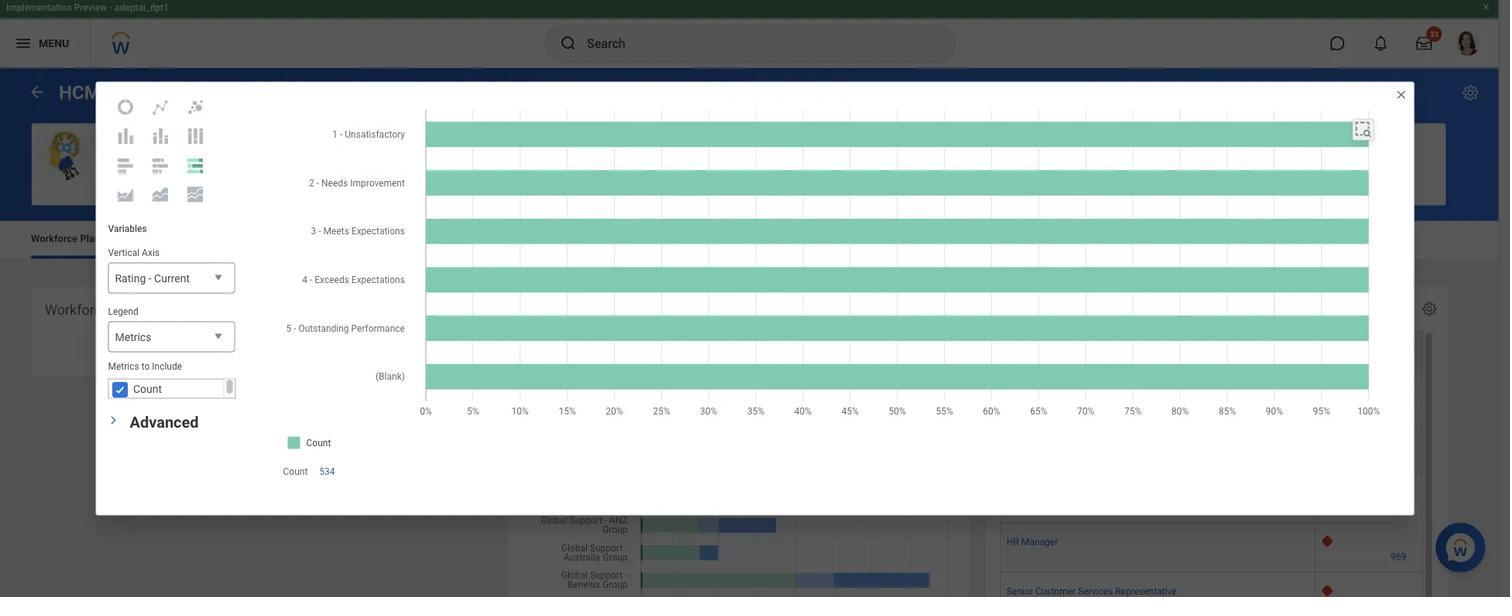 Task type: locate. For each thing, give the bounding box(es) containing it.
metrics up check small icon
[[108, 361, 139, 372]]

workforce planning
[[31, 233, 120, 245]]

legend group
[[108, 306, 235, 354]]

profile
[[1026, 358, 1053, 369]]

workday community
[[576, 132, 748, 155]]

workforce inside "tab list"
[[31, 233, 78, 245]]

workday
[[576, 132, 648, 155], [143, 180, 179, 191], [830, 180, 866, 191], [1248, 180, 1284, 191]]

development
[[1042, 388, 1096, 399]]

pipeline
[[640, 302, 689, 318]]

hcm right previous page image
[[59, 82, 100, 104]]

row
[[1000, 331, 1423, 375], [1000, 424, 1423, 474], [1000, 474, 1423, 523], [1000, 523, 1423, 573]]

1 horizontal spatial hcm
[[1182, 132, 1224, 155]]

workforce visibility
[[45, 302, 164, 318]]

0 vertical spatial -
[[109, 2, 112, 13]]

variables
[[108, 223, 147, 234]]

bubble image
[[186, 98, 204, 117]]

check small image
[[110, 381, 129, 399]]

0 horizontal spatial -
[[109, 2, 112, 13]]

1 horizontal spatial fill
[[1403, 358, 1415, 369]]

on
[[382, 180, 393, 191], [1235, 180, 1245, 191]]

up
[[1190, 180, 1201, 191]]

0 horizontal spatial count
[[133, 383, 162, 396]]

&
[[325, 233, 332, 245]]

metrics
[[115, 331, 151, 344], [108, 361, 139, 372]]

notifications large image
[[1373, 36, 1389, 51]]

1 horizontal spatial count
[[283, 467, 308, 477]]

visibility
[[112, 302, 164, 318]]

collaboration
[[673, 180, 728, 191]]

0 horizontal spatial on
[[382, 180, 393, 191]]

employee experience
[[403, 233, 499, 245]]

success
[[783, 180, 818, 191]]

stay
[[1170, 180, 1188, 191]]

- right rating
[[149, 272, 152, 285]]

2 row from the top
[[1000, 424, 1423, 474]]

- right the preview
[[109, 2, 112, 13]]

row containing hr manager
[[1000, 523, 1423, 573]]

to
[[772, 180, 781, 191], [1203, 180, 1211, 191], [624, 302, 637, 318], [1035, 302, 1047, 318], [141, 361, 150, 372]]

headcount plan to pipeline element
[[508, 287, 971, 598]]

days
[[1360, 346, 1380, 357]]

hcm
[[59, 82, 100, 104], [1182, 132, 1224, 155]]

workforce
[[31, 233, 78, 245], [45, 302, 109, 318]]

metrics to include
[[108, 361, 182, 372]]

chevron down image
[[108, 412, 119, 430]]

advanced dialog
[[96, 82, 1415, 516]]

workforce for workforce planning
[[31, 233, 78, 245]]

diversity
[[334, 233, 372, 245]]

count down metrics to include at left
[[133, 383, 162, 396]]

0 horizontal spatial hcm
[[59, 82, 100, 104]]

overlaid area image
[[116, 186, 135, 204]]

tab list
[[15, 222, 1483, 259]]

preview
[[74, 2, 107, 13]]

main content
[[0, 68, 1499, 598]]

manager
[[1022, 537, 1058, 548]]

product development
[[1007, 388, 1096, 399]]

average days open or to fill button
[[1315, 332, 1422, 374]]

1 horizontal spatial on
[[1235, 180, 1245, 191]]

count left "534" on the bottom of the page
[[283, 467, 308, 477]]

senior customer services representative row
[[1000, 573, 1423, 598]]

adeptai_dpt1
[[115, 2, 169, 13]]

to left 'include'
[[141, 361, 150, 372]]

what's new for hcm
[[1053, 132, 1224, 155]]

rating - current button
[[108, 263, 235, 295]]

metrics down the legend
[[115, 331, 151, 344]]

releases
[[1286, 180, 1323, 191]]

on left your
[[382, 180, 393, 191]]

your
[[395, 180, 413, 191]]

1 vertical spatial metrics
[[108, 361, 139, 372]]

tab list containing workforce planning
[[15, 222, 1483, 259]]

job profile button
[[1001, 332, 1315, 374]]

metrics inside "popup button"
[[115, 331, 151, 344]]

...
[[281, 347, 289, 358]]

4 row from the top
[[1000, 523, 1423, 573]]

cell for second row from the top of the time to fill critical jobs element
[[1000, 424, 1315, 474]]

tenant
[[415, 180, 442, 191]]

jobs
[[1119, 302, 1149, 318]]

for
[[1154, 132, 1177, 155]]

1 vertical spatial hcm
[[1182, 132, 1224, 155]]

time
[[1000, 302, 1031, 318]]

average
[[1324, 346, 1357, 357]]

cell
[[1000, 424, 1315, 474], [1000, 474, 1315, 523]]

analytics
[[161, 132, 237, 155]]

0 vertical spatial workforce
[[31, 233, 78, 245]]

product development row
[[1000, 375, 1423, 424]]

stay up to date on workday releases
[[1170, 180, 1323, 191]]

3 row from the top
[[1000, 474, 1423, 523]]

open
[[1382, 346, 1404, 357]]

belonging & diversity
[[278, 233, 372, 245]]

search image
[[559, 34, 578, 53]]

0 vertical spatial count
[[133, 383, 162, 396]]

1 cell from the top
[[1000, 424, 1315, 474]]

workforce left planning
[[31, 233, 78, 245]]

services
[[1078, 586, 1113, 597]]

on right date
[[1235, 180, 1245, 191]]

1 on from the left
[[382, 180, 393, 191]]

count
[[133, 383, 162, 396], [283, 467, 308, 477]]

line image
[[151, 98, 170, 117]]

hcm right the for
[[1182, 132, 1224, 155]]

customer
[[1036, 586, 1076, 597]]

1 vertical spatial -
[[149, 272, 152, 285]]

1 horizontal spatial -
[[149, 272, 152, 285]]

inbox large image
[[1417, 36, 1432, 51]]

donut image
[[116, 98, 135, 117]]

1 vertical spatial workforce
[[45, 302, 109, 318]]

fill
[[1051, 302, 1068, 318], [1403, 358, 1415, 369]]

1 row from the top
[[1000, 331, 1423, 375]]

workforce for workforce visibility
[[45, 302, 109, 318]]

2 cell from the top
[[1000, 474, 1315, 523]]

1 vertical spatial count
[[283, 467, 308, 477]]

row containing average days open or to fill
[[1000, 331, 1423, 375]]

average days open or to fill
[[1324, 346, 1415, 369]]

969
[[1391, 551, 1407, 562]]

metrics inside group
[[108, 361, 139, 372]]

senior customer services representative
[[1007, 586, 1177, 597]]

collaboration is the key to success at workday link
[[509, 174, 969, 198]]

1 vertical spatial fill
[[1403, 358, 1415, 369]]

vertical axis group
[[108, 247, 235, 295]]

workforce left visibility
[[45, 302, 109, 318]]

variables group
[[96, 211, 247, 411]]

0 vertical spatial metrics
[[115, 331, 151, 344]]

stacked bar image
[[151, 156, 170, 175]]

legend
[[108, 306, 138, 317]]

100% area image
[[186, 186, 204, 204]]

to right plan
[[624, 302, 637, 318]]

fill down 'or'
[[1403, 358, 1415, 369]]

0 horizontal spatial fill
[[1051, 302, 1068, 318]]

-
[[109, 2, 112, 13], [149, 272, 152, 285]]

include
[[152, 361, 182, 372]]

workday dynamically suggests business questions based on your tenant
[[143, 180, 442, 191]]

fill left the critical
[[1051, 302, 1068, 318]]



Task type: vqa. For each thing, say whether or not it's contained in the screenshot.
Product Development row
yes



Task type: describe. For each thing, give the bounding box(es) containing it.
new
[[1112, 132, 1149, 155]]

job
[[1008, 358, 1023, 369]]

clustered bar image
[[116, 156, 135, 175]]

critical
[[1072, 302, 1115, 318]]

metrics button
[[108, 322, 235, 354]]

rating
[[115, 272, 146, 285]]

workday dynamically suggests business questions based on your tenant link
[[32, 174, 492, 198]]

is
[[730, 180, 737, 191]]

- inside dropdown button
[[149, 272, 152, 285]]

people analytics button
[[32, 124, 492, 182]]

0 vertical spatial fill
[[1051, 302, 1068, 318]]

rating - current
[[115, 272, 190, 285]]

workday inside button
[[576, 132, 648, 155]]

vertical axis
[[108, 247, 160, 258]]

based
[[355, 180, 380, 191]]

cell for 3rd row from the top of the time to fill critical jobs element
[[1000, 474, 1315, 523]]

hr manager link
[[1007, 534, 1058, 548]]

zoom area image
[[1354, 120, 1373, 139]]

metrics for metrics to include
[[108, 361, 139, 372]]

implementation
[[6, 2, 72, 13]]

100% bar image
[[186, 156, 204, 175]]

job profile
[[1008, 358, 1053, 369]]

time to fill critical jobs element
[[986, 287, 1448, 598]]

planning
[[80, 233, 120, 245]]

implementation preview -   adeptai_dpt1
[[6, 2, 169, 13]]

969 button
[[1391, 551, 1409, 563]]

metrics for metrics
[[115, 331, 151, 344]]

people
[[98, 132, 156, 155]]

date
[[1214, 180, 1233, 191]]

profile logan mcneil element
[[1446, 26, 1489, 60]]

belonging
[[278, 233, 323, 245]]

advanced button
[[130, 414, 199, 432]]

executive
[[530, 233, 572, 245]]

100% column image
[[186, 127, 204, 146]]

- inside banner
[[109, 2, 112, 13]]

dynamically
[[181, 180, 230, 191]]

to right key
[[772, 180, 781, 191]]

to right up
[[1203, 180, 1211, 191]]

stay up to date on workday releases link
[[986, 174, 1446, 198]]

to right time
[[1035, 302, 1047, 318]]

summary
[[575, 233, 618, 245]]

senior customer services representative link
[[1007, 583, 1177, 597]]

the
[[740, 180, 753, 191]]

key
[[755, 180, 770, 191]]

close chart settings image
[[1395, 89, 1408, 101]]

clustered column image
[[116, 127, 135, 146]]

hr manager
[[1007, 537, 1058, 548]]

what's
[[1053, 132, 1107, 155]]

representative
[[1116, 586, 1177, 597]]

configure this page image
[[1462, 84, 1480, 102]]

close environment banner image
[[1482, 2, 1491, 12]]

workday community button
[[509, 124, 969, 182]]

questions
[[312, 180, 353, 191]]

0 vertical spatial hcm
[[59, 82, 100, 104]]

headcount
[[522, 302, 590, 318]]

hcm vision board
[[59, 82, 212, 104]]

collaboration is the key to success at workday
[[673, 180, 866, 191]]

employee
[[403, 233, 447, 245]]

time to fill critical jobs
[[1000, 302, 1149, 318]]

main content containing hcm vision board
[[0, 68, 1499, 598]]

people analytics
[[98, 132, 237, 155]]

to inside group
[[141, 361, 150, 372]]

fill inside average days open or to fill
[[1403, 358, 1415, 369]]

or
[[1407, 346, 1415, 357]]

vision
[[105, 82, 158, 104]]

at
[[820, 180, 828, 191]]

2 on from the left
[[1235, 180, 1245, 191]]

suggests
[[233, 180, 270, 191]]

headcount plan to pipeline
[[522, 302, 689, 318]]

community
[[652, 132, 748, 155]]

534 button
[[319, 466, 337, 478]]

product
[[1007, 388, 1039, 399]]

board
[[162, 82, 212, 104]]

implementation preview -   adeptai_dpt1 banner
[[0, 0, 1499, 68]]

stacked area image
[[151, 186, 170, 204]]

previous page image
[[28, 83, 46, 101]]

view more ... link
[[31, 339, 493, 365]]

what's new for hcm button
[[986, 124, 1446, 182]]

hr
[[1007, 537, 1019, 548]]

senior
[[1007, 586, 1033, 597]]

more
[[257, 347, 279, 358]]

experience
[[450, 233, 499, 245]]

advanced
[[130, 414, 199, 432]]

workforce visibility element
[[31, 287, 493, 377]]

534
[[319, 467, 335, 477]]

executive summary
[[530, 233, 618, 245]]

plan
[[593, 302, 621, 318]]

axis
[[142, 247, 160, 258]]

hcm inside button
[[1182, 132, 1224, 155]]

metrics to include group
[[108, 361, 236, 399]]

to
[[1391, 358, 1401, 369]]

business
[[273, 180, 310, 191]]

product development link
[[1007, 385, 1096, 399]]

view more ...
[[235, 347, 289, 358]]

count inside metrics to include group
[[133, 383, 162, 396]]

vertical
[[108, 247, 140, 258]]

stacked column image
[[151, 127, 170, 146]]

view
[[235, 347, 255, 358]]

current
[[154, 272, 190, 285]]



